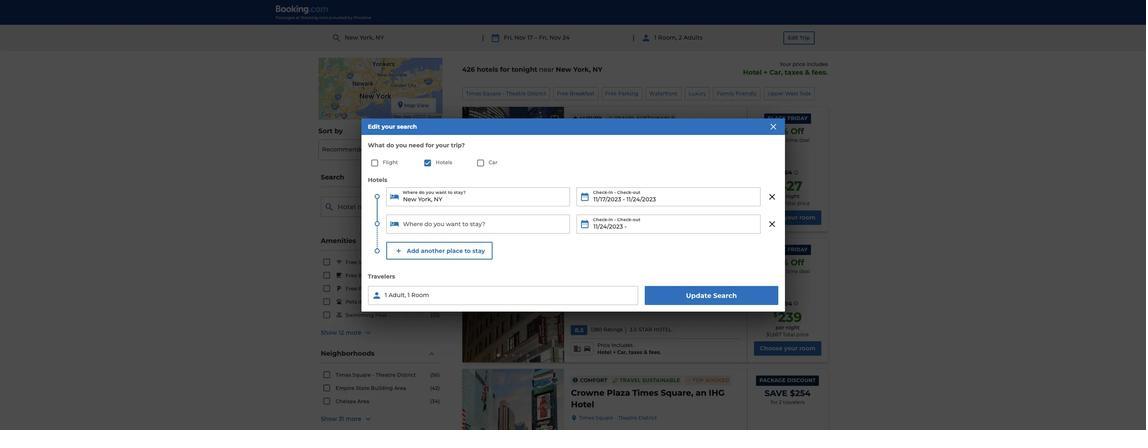 Task type: vqa. For each thing, say whether or not it's contained in the screenshot.
SEARCH dropdown button
yes



Task type: describe. For each thing, give the bounding box(es) containing it.
waterfront
[[649, 90, 678, 97]]

choose your room for night
[[760, 214, 815, 222]]

426
[[462, 66, 475, 74]]

1 vertical spatial breakfast
[[358, 273, 383, 279]]

1 vertical spatial ny
[[593, 66, 602, 74]]

save $254
[[765, 389, 811, 399]]

1380
[[591, 327, 602, 333]]

2 vertical spatial downtown
[[579, 284, 607, 291]]

search
[[397, 123, 417, 131]]

booking.com packages image
[[275, 5, 372, 20]]

0 horizontal spatial for
[[426, 142, 434, 149]]

2 vertical spatial area
[[357, 399, 369, 405]]

new down booking.com packages image
[[345, 34, 358, 41]]

conrad by hilton new york downtown
[[571, 126, 688, 148]]

west
[[785, 90, 798, 97]]

allowed
[[358, 299, 379, 306]]

choose for night
[[760, 214, 782, 222]]

travel for times
[[620, 378, 641, 384]]

hotels
[[477, 66, 498, 74]]

hot breakfast included , free internet access amenities
[[581, 299, 726, 305]]

york inside conrad by hilton new york downtown
[[669, 126, 688, 136]]

2 fri, from the left
[[539, 34, 548, 41]]

wall
[[612, 284, 623, 291]]

more for amenities
[[346, 330, 361, 337]]

2 vertical spatial district
[[639, 416, 657, 422]]

price for 427
[[597, 211, 610, 218]]

taxes for 427
[[629, 218, 642, 225]]

$ for 304
[[778, 301, 780, 305]]

need
[[409, 142, 424, 149]]

1105
[[591, 196, 601, 202]]

+ inside your price includes hotel + car, taxes & fees.
[[763, 69, 767, 76]]

choose for 239
[[760, 345, 782, 353]]

show for neighborhoods
[[321, 416, 337, 424]]

1 horizontal spatial free breakfast
[[557, 90, 595, 97]]

family
[[717, 90, 734, 97]]

$1,667
[[766, 332, 781, 338]]

deal for 427
[[799, 137, 810, 144]]

downtown - wall street
[[579, 284, 639, 291]]

upper
[[768, 90, 784, 97]]

crowne
[[571, 389, 604, 399]]

$ 239 per night $1,667 total price
[[766, 310, 809, 338]]

adults
[[684, 34, 703, 41]]

$2,986
[[766, 201, 782, 207]]

25% off
[[771, 127, 804, 136]]

go to image #5 image
[[527, 355, 529, 357]]

limited for 239
[[765, 269, 785, 275]]

adult,
[[389, 292, 406, 300]]

(33)
[[430, 313, 440, 319]]

0 vertical spatial parking
[[618, 90, 638, 97]]

0 vertical spatial theatre
[[506, 90, 526, 97]]

1 horizontal spatial internet
[[657, 299, 678, 305]]

0 vertical spatial free parking
[[605, 90, 638, 97]]

- up empire state building area
[[372, 373, 374, 379]]

discount
[[787, 378, 816, 384]]

0 horizontal spatial hotels
[[368, 176, 387, 184]]

fri, nov 17 – fri, nov 24
[[504, 34, 570, 41]]

save
[[765, 389, 788, 399]]

what
[[368, 142, 385, 149]]

your down "per night $2,986 total price"
[[784, 214, 798, 222]]

1 vertical spatial free breakfast
[[346, 273, 383, 279]]

0 vertical spatial access
[[381, 260, 399, 266]]

free up by on the top
[[605, 90, 617, 97]]

0 horizontal spatial internet
[[358, 260, 380, 266]]

hotel inside crowne plaza times square, an ihg hotel
[[571, 400, 594, 410]]

1 vertical spatial free parking
[[346, 286, 379, 292]]

edit trip
[[788, 35, 810, 41]]

friendly
[[736, 90, 757, 97]]

update
[[686, 292, 711, 300]]

an
[[696, 389, 706, 399]]

1 horizontal spatial 1
[[408, 292, 410, 300]]

york inside residence inn by marriott new york downtown manhattan/world trade center area
[[707, 258, 726, 267]]

map
[[404, 103, 415, 109]]

- down plaza
[[615, 416, 617, 422]]

hotel down '1380 ratings'
[[597, 350, 611, 356]]

time for 239
[[786, 269, 798, 275]]

room for 239
[[799, 345, 815, 353]]

239
[[778, 310, 802, 326]]

limited for 427
[[765, 137, 785, 144]]

car, for 239
[[617, 350, 627, 356]]

side
[[800, 90, 811, 97]]

| for 1 room, 2 adults
[[633, 34, 635, 42]]

included
[[619, 299, 642, 305]]

1 vertical spatial square
[[353, 373, 371, 379]]

amenities inside amenities dropdown button
[[321, 237, 356, 245]]

night inside "per night $2,986 total price"
[[786, 194, 800, 200]]

taxes for 239
[[629, 350, 642, 356]]

top
[[693, 378, 704, 384]]

amenities button
[[319, 232, 441, 251]]

(56)
[[430, 373, 440, 379]]

conrad by hilton new york downtown - promoted element
[[571, 125, 740, 148]]

by inside residence inn by marriott new york downtown manhattan/world trade center area
[[635, 258, 645, 267]]

car, for 427
[[617, 218, 627, 225]]

1 horizontal spatial district
[[527, 90, 546, 97]]

$ for 239
[[773, 311, 777, 319]]

304
[[781, 300, 792, 308]]

pets allowed
[[346, 299, 379, 306]]

edit for edit trip
[[788, 35, 798, 41]]

1 vertical spatial times square - theatre district
[[336, 373, 416, 379]]

0 horizontal spatial by
[[335, 127, 343, 135]]

0 horizontal spatial luxury
[[580, 115, 602, 122]]

travel sustainable for times
[[620, 378, 680, 384]]

off for 239
[[791, 258, 804, 268]]

center
[[571, 281, 600, 291]]

black friday for 239
[[768, 247, 808, 253]]

427
[[777, 178, 802, 194]]

star for 427
[[633, 196, 647, 202]]

time for 427
[[786, 137, 798, 144]]

top booked
[[693, 378, 729, 384]]

free internet access
[[346, 260, 399, 266]]

free down amenities dropdown button
[[346, 260, 357, 266]]

includes for 239
[[611, 343, 633, 349]]

conrad
[[571, 126, 602, 136]]

your
[[780, 61, 791, 67]]

per night $2,986 total price
[[766, 194, 810, 207]]

downtown inside residence inn by marriott new york downtown manhattan/world trade center area
[[571, 269, 619, 279]]

2 vertical spatial theatre
[[618, 416, 637, 422]]

new inside residence inn by marriott new york downtown manhattan/world trade center area
[[685, 258, 705, 267]]

car, inside your price includes hotel + car, taxes & fees.
[[769, 69, 783, 76]]

includes for 427
[[611, 211, 633, 218]]

free up sign in to save icon
[[557, 90, 568, 97]]

family friendly
[[717, 90, 757, 97]]

area inside residence inn by marriott new york downtown manhattan/world trade center area
[[602, 281, 622, 291]]

1 check-in - check-out field from the top
[[577, 188, 760, 207]]

1 (42) from the top
[[430, 286, 440, 292]]

0 vertical spatial breakfast
[[570, 90, 595, 97]]

trip
[[800, 35, 810, 41]]

building
[[371, 386, 393, 392]]

night inside $ 239 per night $1,667 total price
[[786, 325, 800, 331]]

1 horizontal spatial york,
[[573, 66, 591, 74]]

sustainable for square,
[[642, 378, 680, 384]]

2 photo carousel region from the top
[[462, 239, 564, 363]]

inn
[[618, 258, 632, 267]]

residence inn by marriott new york downtown manhattan/world trade center area
[[571, 258, 726, 291]]

8.5
[[575, 327, 584, 334]]

edit trip button
[[783, 31, 815, 45]]

1 horizontal spatial area
[[394, 386, 406, 392]]

downtown inside conrad by hilton new york downtown
[[571, 138, 619, 148]]

flight
[[383, 160, 398, 166]]

2 horizontal spatial square
[[596, 416, 613, 422]]

hot
[[581, 299, 590, 305]]

do
[[386, 142, 394, 149]]

1 horizontal spatial 2
[[779, 400, 782, 406]]

neighborhoods
[[321, 350, 375, 358]]

residence
[[571, 258, 616, 267]]

1 horizontal spatial access
[[679, 299, 697, 305]]

0 vertical spatial hotels
[[436, 160, 452, 166]]

24
[[562, 34, 570, 41]]

star for 239
[[639, 327, 652, 333]]

1 adult, 1 room button
[[368, 287, 638, 306]]

2 horizontal spatial times square - theatre district
[[579, 416, 657, 422]]

trip?
[[451, 142, 465, 149]]

1 adult, 1 room
[[385, 292, 429, 300]]

upper west side
[[768, 90, 811, 97]]

fees. inside your price includes hotel + car, taxes & fees.
[[812, 69, 828, 76]]

1 horizontal spatial times square - theatre district
[[466, 90, 546, 97]]

1 room, 2 adults
[[654, 34, 703, 41]]

off for 427
[[791, 127, 804, 136]]

swimming pool
[[346, 313, 387, 319]]

trade
[[701, 269, 725, 279]]

3.5-
[[630, 327, 639, 333]]

fees. for 239
[[649, 350, 661, 356]]

pets
[[346, 299, 357, 306]]

2 nov from the left
[[549, 34, 561, 41]]

ratings for 427
[[602, 196, 621, 202]]

hotel inside your price includes hotel + car, taxes & fees.
[[743, 69, 762, 76]]

show 12 more
[[321, 330, 361, 337]]

17
[[527, 34, 533, 41]]

12
[[339, 330, 344, 337]]

for 2 travelers
[[771, 400, 805, 406]]

price inside "per night $2,986 total price"
[[797, 201, 810, 207]]

1 nov from the left
[[514, 34, 526, 41]]

times down 426
[[466, 90, 481, 97]]



Task type: locate. For each thing, give the bounding box(es) containing it.
empire state building area
[[336, 386, 406, 392]]

downtown down the conrad
[[571, 138, 619, 148]]

2 show from the top
[[321, 416, 337, 424]]

sort
[[318, 127, 333, 135]]

off right 25%
[[791, 127, 804, 136]]

district left (56)
[[397, 373, 416, 379]]

1 vertical spatial for
[[426, 142, 434, 149]]

0 vertical spatial limited
[[765, 137, 785, 144]]

2 limited from the top
[[765, 269, 785, 275]]

0 horizontal spatial free breakfast
[[346, 273, 383, 279]]

0 vertical spatial by
[[335, 127, 343, 135]]

choose your room button down "per night $2,986 total price"
[[754, 211, 821, 225]]

- left wall
[[608, 284, 610, 291]]

1 horizontal spatial $
[[778, 301, 780, 305]]

free down free internet access
[[346, 273, 357, 279]]

total inside "per night $2,986 total price"
[[783, 201, 796, 207]]

breakfast up the conrad
[[570, 90, 595, 97]]

1 vertical spatial luxury
[[580, 115, 602, 122]]

2 (42) from the top
[[430, 386, 440, 392]]

includes
[[807, 61, 828, 67]]

time down 22% off
[[786, 269, 798, 275]]

0 vertical spatial free breakfast
[[557, 90, 595, 97]]

1 vertical spatial choose your room
[[760, 345, 815, 353]]

(42) up (34)
[[430, 386, 440, 392]]

more inside button
[[346, 416, 361, 424]]

choose your room down "per night $2,986 total price"
[[760, 214, 815, 222]]

1 vertical spatial star
[[639, 327, 652, 333]]

hotel down 1105 ratings at the right top of page
[[597, 218, 611, 225]]

1 horizontal spatial fri,
[[539, 34, 548, 41]]

0 vertical spatial price includes hotel + car, taxes & fees.
[[597, 211, 661, 225]]

1 horizontal spatial york
[[707, 258, 726, 267]]

2 friday from the top
[[788, 247, 808, 253]]

limited time deal down 25% off
[[765, 137, 810, 144]]

$ inside $ 304
[[778, 301, 780, 305]]

taxes down 3.5-
[[629, 350, 642, 356]]

more
[[346, 330, 361, 337], [346, 416, 361, 424]]

amenities up free internet access
[[321, 237, 356, 245]]

0 vertical spatial (42)
[[430, 286, 440, 292]]

ratings for 239
[[603, 327, 623, 333]]

hotels down 'flight'
[[368, 176, 387, 184]]

2 choose your room from the top
[[760, 345, 815, 353]]

1 black from the top
[[768, 115, 786, 122]]

per
[[776, 194, 784, 200], [776, 325, 784, 331]]

total right $2,986 at top
[[783, 201, 796, 207]]

amenities
[[321, 237, 356, 245], [700, 299, 726, 305]]

1 choose from the top
[[760, 214, 782, 222]]

you
[[396, 142, 407, 149]]

limited
[[765, 137, 785, 144], [765, 269, 785, 275]]

price down 427
[[797, 201, 810, 207]]

show inside "show 31 more" button
[[321, 416, 337, 424]]

1 deal from the top
[[799, 137, 810, 144]]

edit up the what
[[368, 123, 380, 131]]

room for night
[[799, 214, 815, 222]]

edit for edit your search
[[368, 123, 380, 131]]

times square - theatre district down plaza
[[579, 416, 657, 422]]

1 vertical spatial edit
[[368, 123, 380, 131]]

2 vertical spatial fees.
[[649, 350, 661, 356]]

chelsea area
[[336, 399, 369, 405]]

choose your room button for 239
[[754, 342, 821, 357]]

price for 239
[[597, 343, 610, 349]]

0 vertical spatial amenities
[[321, 237, 356, 245]]

1 night from the top
[[786, 194, 800, 200]]

2 price includes hotel + car, taxes & fees. from the top
[[597, 343, 661, 356]]

downtown down "residence"
[[571, 269, 619, 279]]

luxury left family
[[688, 90, 706, 97]]

1 for 1 adult, 1 room
[[385, 292, 387, 300]]

internet
[[358, 260, 380, 266], [657, 299, 678, 305]]

go to image #1 image
[[497, 355, 500, 358]]

+ for 239
[[613, 350, 616, 356]]

1 price includes hotel + car, taxes & fees. from the top
[[597, 211, 661, 225]]

more inside button
[[346, 330, 361, 337]]

2 room from the top
[[799, 345, 815, 353]]

ratings right 1380
[[603, 327, 623, 333]]

travelers
[[783, 400, 805, 406]]

2 vertical spatial breakfast
[[592, 299, 617, 305]]

comfort
[[580, 378, 607, 384]]

taxes down 5- on the right of page
[[629, 218, 642, 225]]

0 vertical spatial where do you want to stay? text field
[[386, 188, 570, 207]]

taxes inside your price includes hotel + car, taxes & fees.
[[785, 69, 803, 76]]

0 vertical spatial star
[[633, 196, 647, 202]]

0 vertical spatial total
[[783, 201, 796, 207]]

price includes hotel + car, taxes & fees. for 427
[[597, 211, 661, 225]]

1
[[654, 34, 657, 41], [385, 292, 387, 300], [408, 292, 410, 300]]

2 night from the top
[[786, 325, 800, 331]]

area
[[602, 281, 622, 291], [394, 386, 406, 392], [357, 399, 369, 405]]

1 | from the left
[[482, 34, 484, 42]]

0 horizontal spatial parking
[[358, 286, 379, 292]]

hotel right 3.5-
[[654, 327, 672, 333]]

& inside your price includes hotel + car, taxes & fees.
[[805, 69, 810, 76]]

internet right ,
[[657, 299, 678, 305]]

1 choose your room from the top
[[760, 214, 815, 222]]

show inside show 12 more button
[[321, 330, 337, 337]]

0 vertical spatial luxury
[[688, 90, 706, 97]]

2 down save
[[779, 400, 782, 406]]

0 vertical spatial york
[[669, 126, 688, 136]]

1 vertical spatial hotels
[[368, 176, 387, 184]]

theatre
[[506, 90, 526, 97], [376, 373, 396, 379], [618, 416, 637, 422]]

travel
[[614, 115, 635, 122], [620, 378, 641, 384]]

2 check-in - check-out field from the top
[[577, 215, 760, 234]]

per inside $ 239 per night $1,667 total price
[[776, 325, 784, 331]]

per up $2,986 at top
[[776, 194, 784, 200]]

per up $1,667
[[776, 325, 784, 331]]

2 where do you want to stay? text field from the top
[[386, 215, 570, 234]]

2 off from the top
[[791, 258, 804, 268]]

2 vertical spatial +
[[613, 350, 616, 356]]

fees. down 5-star hotel
[[649, 218, 661, 225]]

show for amenities
[[321, 330, 337, 337]]

black for 239
[[768, 247, 786, 253]]

star
[[633, 196, 647, 202], [639, 327, 652, 333]]

square down hotels
[[483, 90, 501, 97]]

(201)
[[428, 299, 440, 306]]

1 limited from the top
[[765, 137, 785, 144]]

choose your room button for night
[[754, 211, 821, 225]]

deal down 22% off
[[799, 269, 810, 275]]

price includes hotel + car, taxes & fees. down 3.5-
[[597, 343, 661, 356]]

york up 'trade' at the right bottom
[[707, 258, 726, 267]]

square up state
[[353, 373, 371, 379]]

price includes hotel + car, taxes & fees.
[[597, 211, 661, 225], [597, 343, 661, 356]]

1 fri, from the left
[[504, 34, 513, 41]]

1 vertical spatial search
[[713, 292, 737, 300]]

0 vertical spatial for
[[500, 66, 510, 74]]

new right near
[[556, 66, 571, 74]]

off right 22%
[[791, 258, 804, 268]]

friday up 25% off
[[788, 115, 808, 122]]

1 room from the top
[[799, 214, 815, 222]]

near
[[539, 66, 554, 74]]

night down 564 in the right of the page
[[786, 194, 800, 200]]

1 includes from the top
[[611, 211, 633, 218]]

1380 ratings
[[591, 327, 623, 333]]

& for 427
[[644, 218, 648, 225]]

friday up 22% off
[[788, 247, 808, 253]]

0 horizontal spatial 1
[[385, 292, 387, 300]]

area left street
[[602, 281, 622, 291]]

1 vertical spatial by
[[635, 258, 645, 267]]

price inside $ 239 per night $1,667 total price
[[796, 332, 809, 338]]

new inside conrad by hilton new york downtown
[[647, 126, 667, 136]]

travel sustainable up crowne plaza times square, an ihg hotel
[[620, 378, 680, 384]]

0 vertical spatial internet
[[358, 260, 380, 266]]

$ inside $ 239 per night $1,667 total price
[[773, 311, 777, 319]]

1 more from the top
[[346, 330, 361, 337]]

choose
[[760, 214, 782, 222], [760, 345, 782, 353]]

0 horizontal spatial 2
[[679, 34, 682, 41]]

0 horizontal spatial edit
[[368, 123, 380, 131]]

choose your room down $1,667
[[760, 345, 815, 353]]

times inside crowne plaza times square, an ihg hotel
[[632, 389, 658, 399]]

1 vertical spatial york,
[[573, 66, 591, 74]]

fees. down includes
[[812, 69, 828, 76]]

2 per from the top
[[776, 325, 784, 331]]

426 hotels for tonight near new york, ny
[[462, 66, 602, 74]]

edit
[[788, 35, 798, 41], [368, 123, 380, 131]]

pool
[[375, 313, 387, 319]]

1 time from the top
[[786, 137, 798, 144]]

0 vertical spatial search
[[321, 174, 344, 181]]

1 black friday from the top
[[768, 115, 808, 122]]

search inside dropdown button
[[321, 174, 344, 181]]

sustainable up the conrad by hilton new york downtown - promoted element
[[637, 115, 675, 122]]

2 price from the top
[[597, 343, 610, 349]]

price down 239
[[796, 332, 809, 338]]

3 photo carousel region from the top
[[462, 370, 564, 431]]

night
[[786, 194, 800, 200], [786, 325, 800, 331]]

1 vertical spatial access
[[679, 299, 697, 305]]

travel sustainable
[[614, 115, 675, 122], [620, 378, 680, 384]]

Where do you want to stay? text field
[[386, 188, 570, 207], [386, 215, 570, 234]]

crowne plaza times square, an ihg hotel
[[571, 389, 725, 410]]

search inside "button"
[[713, 292, 737, 300]]

2 | from the left
[[633, 34, 635, 42]]

+ for 427
[[613, 218, 616, 225]]

0 horizontal spatial search
[[321, 174, 344, 181]]

your price includes hotel + car, taxes & fees.
[[743, 61, 828, 76]]

travel sustainable for hilton
[[614, 115, 675, 122]]

plaza
[[607, 389, 630, 399]]

parking
[[618, 90, 638, 97], [358, 286, 379, 292]]

2 choose from the top
[[760, 345, 782, 353]]

your left search
[[382, 123, 395, 131]]

1105 ratings
[[591, 196, 621, 202]]

3.5-star hotel
[[630, 327, 672, 333]]

for right hotels
[[500, 66, 510, 74]]

black for 427
[[768, 115, 786, 122]]

photo carousel region for crowne plaza times square, an ihg hotel
[[462, 370, 564, 431]]

1 vertical spatial (42)
[[430, 386, 440, 392]]

sign in to save image
[[550, 115, 559, 126]]

deal
[[799, 137, 810, 144], [799, 269, 810, 275]]

for down save
[[771, 400, 778, 406]]

crowne plaza times square, an ihg hotel element
[[571, 388, 740, 411]]

(402)
[[427, 260, 440, 266]]

1 vertical spatial district
[[397, 373, 416, 379]]

(42)
[[430, 286, 440, 292], [430, 386, 440, 392]]

0 horizontal spatial free parking
[[346, 286, 379, 292]]

1 horizontal spatial hotels
[[436, 160, 452, 166]]

1 vertical spatial where do you want to stay? text field
[[386, 215, 570, 234]]

sustainable
[[637, 115, 675, 122], [642, 378, 680, 384]]

new york, ny
[[345, 34, 384, 41]]

0 vertical spatial price
[[597, 211, 610, 218]]

2 time from the top
[[786, 269, 798, 275]]

0 horizontal spatial amenities
[[321, 237, 356, 245]]

hotel up friendly
[[743, 69, 762, 76]]

0 vertical spatial travel sustainable
[[614, 115, 675, 122]]

search button
[[319, 169, 441, 187]]

1 vertical spatial black friday
[[768, 247, 808, 253]]

2 limited time deal from the top
[[765, 269, 810, 275]]

1 for 1 room, 2 adults
[[654, 34, 657, 41]]

your down $ 239 per night $1,667 total price
[[784, 345, 798, 353]]

1 vertical spatial deal
[[799, 269, 810, 275]]

limited down 22%
[[765, 269, 785, 275]]

black friday
[[768, 115, 808, 122], [768, 247, 808, 253]]

5-star hotel
[[628, 196, 666, 202]]

1 vertical spatial theatre
[[376, 373, 396, 379]]

choose down $2,986 at top
[[760, 214, 782, 222]]

free breakfast up sign in to save icon
[[557, 90, 595, 97]]

1 vertical spatial downtown
[[571, 269, 619, 279]]

sign in to save image
[[550, 378, 559, 388]]

2 more from the top
[[346, 416, 361, 424]]

$ left 304
[[778, 301, 780, 305]]

2 deal from the top
[[799, 269, 810, 275]]

0 vertical spatial includes
[[611, 211, 633, 218]]

| for fri, nov 17 – fri, nov 24
[[482, 34, 484, 42]]

deal down 25% off
[[799, 137, 810, 144]]

1 horizontal spatial square
[[483, 90, 501, 97]]

where do you want to stay? text field for 2nd check-in - check-out field from the bottom
[[386, 188, 570, 207]]

2 black from the top
[[768, 247, 786, 253]]

- down 426 hotels for tonight near new york, ny
[[503, 90, 504, 97]]

edit inside button
[[788, 35, 798, 41]]

2 horizontal spatial theatre
[[618, 416, 637, 422]]

breakfast
[[570, 90, 595, 97], [358, 273, 383, 279], [592, 299, 617, 305]]

choose your room for 239
[[760, 345, 815, 353]]

1 vertical spatial night
[[786, 325, 800, 331]]

ihg
[[709, 389, 725, 399]]

black friday up 25% off
[[768, 115, 808, 122]]

total inside $ 239 per night $1,667 total price
[[783, 332, 795, 338]]

1 photo carousel region from the top
[[462, 107, 564, 232]]

friday for 239
[[788, 247, 808, 253]]

for
[[500, 66, 510, 74], [426, 142, 434, 149], [771, 400, 778, 406]]

1 vertical spatial +
[[613, 218, 616, 225]]

price down 1105 ratings at the right top of page
[[597, 211, 610, 218]]

photo carousel region
[[462, 107, 564, 232], [462, 239, 564, 363], [462, 370, 564, 431]]

choose down $1,667
[[760, 345, 782, 353]]

fees. down 3.5-star hotel in the bottom right of the page
[[649, 350, 661, 356]]

go to image #4 image
[[519, 355, 522, 357]]

&
[[805, 69, 810, 76], [644, 218, 648, 225], [644, 350, 648, 356]]

9.1
[[576, 196, 583, 203]]

1 where do you want to stay? text field from the top
[[386, 188, 570, 207]]

square,
[[661, 389, 693, 399]]

1 choose your room button from the top
[[754, 211, 821, 225]]

fees. for 427
[[649, 218, 661, 225]]

more for neighborhoods
[[346, 416, 361, 424]]

1 price from the top
[[597, 211, 610, 218]]

0 vertical spatial taxes
[[785, 69, 803, 76]]

$ left 239
[[773, 311, 777, 319]]

2 black friday from the top
[[768, 247, 808, 253]]

1 right adult,
[[408, 292, 410, 300]]

times up the empire
[[336, 373, 351, 379]]

choose your room button
[[754, 211, 821, 225], [754, 342, 821, 357]]

ratings
[[602, 196, 621, 202], [603, 327, 623, 333]]

limited time deal for 427
[[765, 137, 810, 144]]

564
[[781, 169, 792, 177]]

price
[[793, 61, 805, 67], [797, 201, 810, 207], [796, 332, 809, 338]]

marriott
[[648, 258, 683, 267]]

times right plaza
[[632, 389, 658, 399]]

per inside "per night $2,986 total price"
[[776, 194, 784, 200]]

go to image #2 image
[[505, 355, 507, 357]]

1 friday from the top
[[788, 115, 808, 122]]

0 horizontal spatial york,
[[360, 34, 374, 41]]

more right 31
[[346, 416, 361, 424]]

package
[[759, 378, 786, 384]]

0 vertical spatial area
[[602, 281, 622, 291]]

2 vertical spatial photo carousel region
[[462, 370, 564, 431]]

0 horizontal spatial area
[[357, 399, 369, 405]]

by right inn
[[635, 258, 645, 267]]

hotel right 5- on the right of page
[[648, 196, 666, 202]]

free right ,
[[644, 299, 656, 305]]

1 per from the top
[[776, 194, 784, 200]]

go to image #3 image
[[512, 355, 514, 357]]

room,
[[658, 34, 677, 41]]

0 horizontal spatial $
[[773, 311, 777, 319]]

sustainable up crowne plaza times square, an ihg hotel element
[[642, 378, 680, 384]]

31
[[339, 416, 344, 424]]

new right hilton
[[647, 126, 667, 136]]

0 vertical spatial ratings
[[602, 196, 621, 202]]

0 vertical spatial show
[[321, 330, 337, 337]]

1 vertical spatial parking
[[358, 286, 379, 292]]

0 horizontal spatial square
[[353, 373, 371, 379]]

(42) up (201)
[[430, 286, 440, 292]]

1 horizontal spatial parking
[[618, 90, 638, 97]]

friday for 427
[[788, 115, 808, 122]]

0 vertical spatial ny
[[376, 34, 384, 41]]

2 includes from the top
[[611, 343, 633, 349]]

1 horizontal spatial amenities
[[700, 299, 726, 305]]

travel for hilton
[[614, 115, 635, 122]]

black up 25%
[[768, 115, 786, 122]]

times square - theatre district up empire state building area
[[336, 373, 416, 379]]

what do you need for your trip?
[[368, 142, 465, 149]]

0 horizontal spatial |
[[482, 34, 484, 42]]

booked
[[705, 378, 729, 384]]

(34)
[[430, 399, 440, 405]]

fri, right –
[[539, 34, 548, 41]]

star down ,
[[639, 327, 652, 333]]

update search button
[[645, 287, 778, 306]]

district down crowne plaza times square, an ihg hotel
[[639, 416, 657, 422]]

car, down 1105 ratings at the right top of page
[[617, 218, 627, 225]]

limited time deal for 239
[[765, 269, 810, 275]]

package discount
[[759, 378, 816, 384]]

1 off from the top
[[791, 127, 804, 136]]

None field
[[386, 188, 570, 207], [386, 215, 570, 234], [386, 188, 570, 207], [386, 215, 570, 234]]

black friday for 427
[[768, 115, 808, 122]]

1 vertical spatial choose
[[760, 345, 782, 353]]

0 vertical spatial choose
[[760, 214, 782, 222]]

0 vertical spatial downtown
[[571, 138, 619, 148]]

2 horizontal spatial for
[[771, 400, 778, 406]]

photo carousel region for conrad by hilton new york downtown
[[462, 107, 564, 232]]

where do you want to stay? text field for 2nd check-in - check-out field from the top of the page
[[386, 215, 570, 234]]

theatre down tonight
[[506, 90, 526, 97]]

2 choose your room button from the top
[[754, 342, 821, 357]]

2 vertical spatial car,
[[617, 350, 627, 356]]

free up pets
[[346, 286, 357, 292]]

1 vertical spatial taxes
[[629, 218, 642, 225]]

0 vertical spatial square
[[483, 90, 501, 97]]

$254
[[790, 389, 811, 399]]

includes down 5- on the right of page
[[611, 211, 633, 218]]

0 horizontal spatial nov
[[514, 34, 526, 41]]

hotel down the crowne
[[571, 400, 594, 410]]

1 vertical spatial price includes hotel + car, taxes & fees.
[[597, 343, 661, 356]]

0 vertical spatial $
[[778, 301, 780, 305]]

star right 1105 ratings at the right top of page
[[633, 196, 647, 202]]

times square - theatre district down tonight
[[466, 90, 546, 97]]

1 vertical spatial choose your room button
[[754, 342, 821, 357]]

limited time deal down 22% off
[[765, 269, 810, 275]]

price includes hotel + car, taxes & fees. for 239
[[597, 343, 661, 356]]

0 vertical spatial +
[[763, 69, 767, 76]]

travel sustainable up hilton
[[614, 115, 675, 122]]

1 show from the top
[[321, 330, 337, 337]]

2 right the room,
[[679, 34, 682, 41]]

0 horizontal spatial theatre
[[376, 373, 396, 379]]

Hotel name, brand, or keyword text field
[[321, 197, 417, 218]]

2 horizontal spatial district
[[639, 416, 657, 422]]

,
[[642, 299, 643, 305]]

1 vertical spatial total
[[783, 332, 795, 338]]

price inside your price includes hotel + car, taxes & fees.
[[793, 61, 805, 67]]

0 horizontal spatial fri,
[[504, 34, 513, 41]]

manhattan/world
[[621, 269, 698, 279]]

ny
[[376, 34, 384, 41], [593, 66, 602, 74]]

your left trip?
[[436, 142, 449, 149]]

Check-in - Check-out field
[[577, 188, 760, 207], [577, 215, 760, 234]]

parking up allowed
[[358, 286, 379, 292]]

access
[[381, 260, 399, 266], [679, 299, 697, 305]]

swimming
[[346, 313, 374, 319]]

room down "per night $2,986 total price"
[[799, 214, 815, 222]]

for right need
[[426, 142, 434, 149]]

sustainable for new
[[637, 115, 675, 122]]

1 limited time deal from the top
[[765, 137, 810, 144]]

1 horizontal spatial theatre
[[506, 90, 526, 97]]

more right 12
[[346, 330, 361, 337]]

car,
[[769, 69, 783, 76], [617, 218, 627, 225], [617, 350, 627, 356]]

& for 239
[[644, 350, 648, 356]]

district
[[527, 90, 546, 97], [397, 373, 416, 379], [639, 416, 657, 422]]

car, down your
[[769, 69, 783, 76]]

includes
[[611, 211, 633, 218], [611, 343, 633, 349]]

area right building
[[394, 386, 406, 392]]

& down includes
[[805, 69, 810, 76]]

deal for 239
[[799, 269, 810, 275]]

car
[[489, 160, 497, 166]]

1 vertical spatial includes
[[611, 343, 633, 349]]

map view
[[404, 103, 429, 109]]

empire
[[336, 386, 354, 392]]

theatre down plaza
[[618, 416, 637, 422]]

times down the crowne
[[579, 416, 594, 422]]



